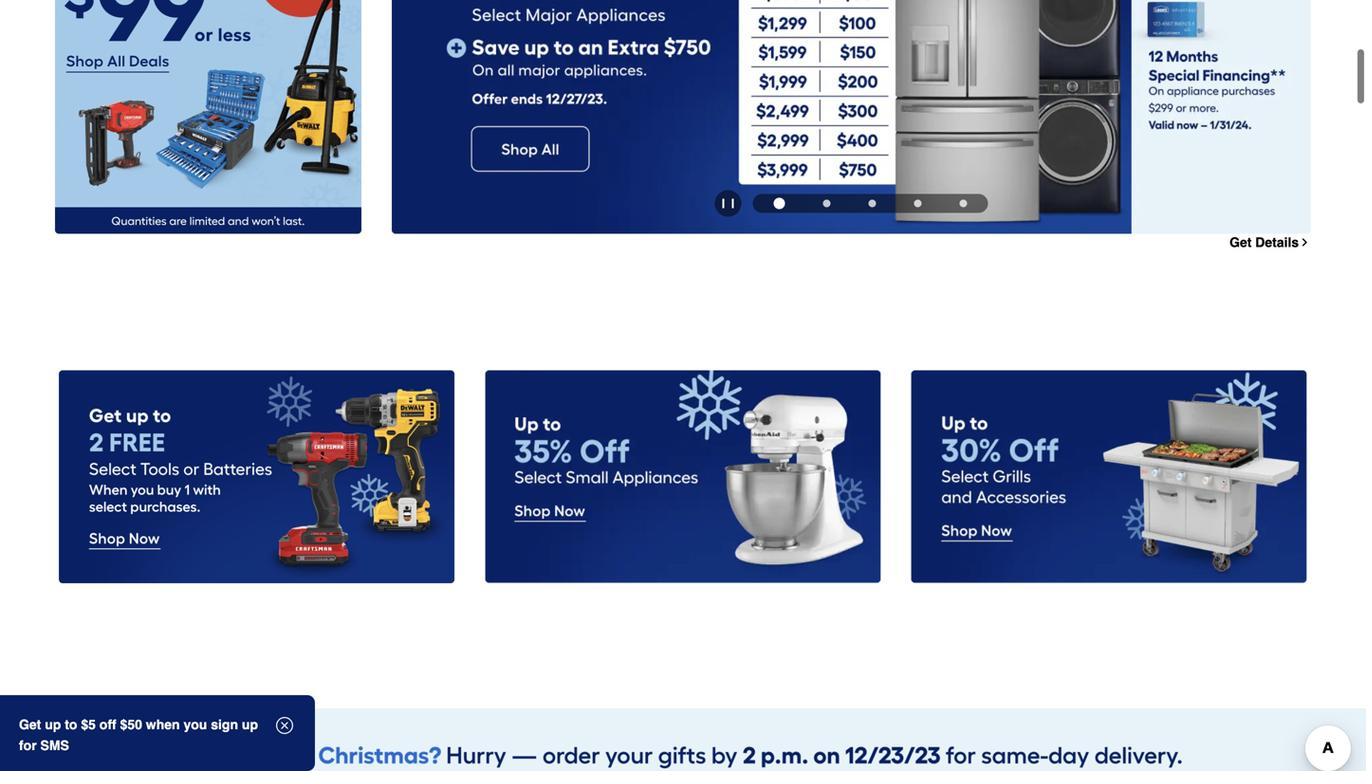 Task type: vqa. For each thing, say whether or not it's contained in the screenshot.
70- inside the CALI Longboards Seaboard Oak 20-mil x 9-in W x 70-in L Waterproof and Water Resistant Interlocking Luxury Vinyl Plank Flooring (26.62-sq ft/ Carton) Model # 7902500900
no



Task type: locate. For each thing, give the bounding box(es) containing it.
chevron right image
[[1299, 236, 1311, 248]]

1 up from the left
[[45, 717, 61, 732]]

1 horizontal spatial get
[[1230, 235, 1252, 250]]

hurry — order your gifts by 2 p m on 12/23/23 for same-day delivery. image
[[55, 724, 1311, 771]]

0 horizontal spatial up
[[45, 717, 61, 732]]

get for get up to $5 off $50 when you sign up for sms
[[19, 717, 41, 732]]

1 vertical spatial get
[[19, 717, 41, 732]]

get up 'for'
[[19, 717, 41, 732]]

up right sign on the bottom left
[[242, 717, 258, 732]]

get up to 2 free select tools or batteries when you buy 1 with select purchases. image
[[59, 370, 455, 583]]

sign
[[211, 717, 238, 732]]

up left to at the left bottom of the page
[[45, 717, 61, 732]]

$50
[[120, 717, 142, 732]]

for
[[19, 738, 37, 753]]

scroll to item #1 element
[[755, 198, 804, 209]]

0 horizontal spatial get
[[19, 717, 41, 732]]

get left the details
[[1230, 235, 1252, 250]]

scroll to item #2 element
[[804, 200, 850, 207]]

up to 35 percent off select small appliances. image
[[485, 370, 881, 583]]

0 vertical spatial get
[[1230, 235, 1252, 250]]

get details
[[1230, 235, 1299, 250]]

shop these last-minute gifts. $99 or less. quantities are limited and won't last. image
[[55, 0, 361, 234]]

get
[[1230, 235, 1252, 250], [19, 717, 41, 732]]

up
[[45, 717, 61, 732], [242, 717, 258, 732]]

1 horizontal spatial up
[[242, 717, 258, 732]]

get inside get up to $5 off $50 when you sign up for sms
[[19, 717, 41, 732]]

details
[[1255, 235, 1299, 250]]

up to 30 percent off select grills and accessories. image
[[911, 370, 1307, 583]]



Task type: describe. For each thing, give the bounding box(es) containing it.
get details link
[[1230, 235, 1311, 250]]

get up to $5 off $50 when you sign up for sms
[[19, 717, 258, 753]]

arrow right image
[[1276, 68, 1295, 87]]

you
[[184, 717, 207, 732]]

scroll to item #3 element
[[850, 200, 895, 207]]

when
[[146, 717, 180, 732]]

sms
[[40, 738, 69, 753]]

to
[[65, 717, 77, 732]]

2 up from the left
[[242, 717, 258, 732]]

up to 30 percent off select major appliances. plus, save up to an extra $750 on major appliances. image
[[392, 0, 1311, 234]]

off
[[99, 717, 116, 732]]

scroll to item #5 element
[[941, 200, 986, 207]]

scroll to item #4 element
[[895, 200, 941, 207]]

$5
[[81, 717, 96, 732]]

get for get details
[[1230, 235, 1252, 250]]



